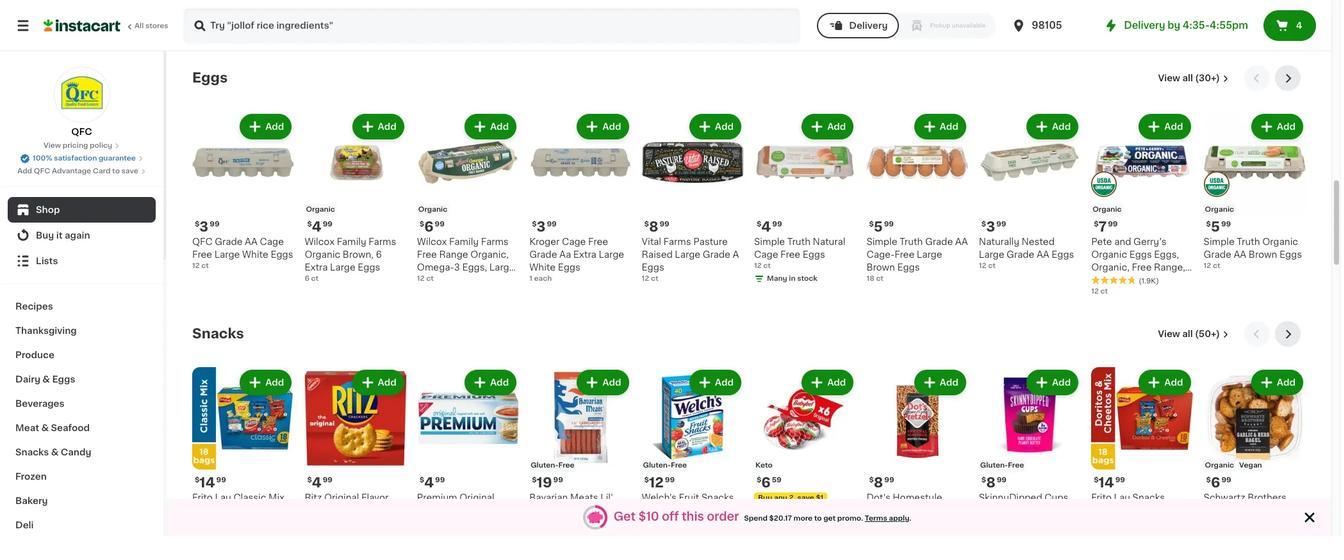 Task type: describe. For each thing, give the bounding box(es) containing it.
all for 6
[[1182, 330, 1193, 339]]

produce
[[15, 351, 54, 360]]

mixed
[[642, 507, 669, 516]]

bavarian meats lil' landjaeger, original
[[529, 494, 619, 516]]

100% satisfaction guarantee button
[[20, 151, 143, 164]]

eggs, inside pete and gerry's organic eggs eggs, organic, free range, large
[[1154, 250, 1179, 259]]

0 vertical spatial to
[[112, 168, 120, 175]]

0 horizontal spatial qfc
[[34, 168, 50, 175]]

1 many in stock button from the left
[[417, 0, 519, 18]]

add for premium original saltine crackers
[[490, 379, 509, 388]]

range,
[[1154, 263, 1185, 272]]

add button for skinnydipped cups, dark chocolate peanut butter
[[1028, 372, 1077, 395]]

99 for schwartz brothers bakery garlic & herb organic bagel chips
[[1222, 477, 1231, 484]]

organic, inside the "wilcox family farms free range organic, omega-3 eggs, large brown"
[[470, 250, 509, 259]]

original for crackers
[[459, 494, 494, 503]]

1 inside ritz original flavor crackers, 1 box
[[349, 507, 353, 516]]

meat
[[15, 424, 39, 433]]

large inside the "wilcox family farms free range organic, omega-3 eggs, large brown"
[[489, 263, 515, 272]]

6 for buy
[[761, 477, 771, 490]]

babybel original snack cheese
[[754, 507, 829, 528]]

get
[[614, 512, 636, 524]]

wilcox for organic
[[305, 238, 335, 247]]

(50+)
[[1195, 330, 1220, 339]]

frozen link
[[8, 465, 156, 490]]

product group containing 7
[[1091, 112, 1193, 297]]

$ for naturally nested large grade aa eggs
[[982, 221, 986, 228]]

flavor
[[361, 494, 388, 503]]

organic inside pete and gerry's organic eggs eggs, organic, free range, large
[[1091, 250, 1127, 259]]

3 fl from the left
[[541, 6, 545, 13]]

dairy & eggs link
[[8, 368, 156, 392]]

add qfc advantage card to save
[[17, 168, 138, 175]]

crackers,
[[305, 507, 347, 516]]

produce link
[[8, 343, 156, 368]]

truth for eggs
[[787, 238, 811, 247]]

deli
[[15, 522, 34, 531]]

brown inside 'simple truth grade aa cage-free large brown eggs 18 ct'
[[867, 263, 895, 272]]

mix inside frito lay snacks, doritos & cheetos mix
[[1177, 507, 1193, 516]]

0.5 gal
[[642, 6, 666, 13]]

nested
[[1022, 238, 1055, 247]]

view all (30+)
[[1158, 74, 1220, 83]]

view all (30+) button
[[1153, 66, 1234, 91]]

add inside add qfc advantage card to save link
[[17, 168, 32, 175]]

organic inside simple truth organic grade aa brown eggs 12 ct
[[1262, 238, 1298, 247]]

buy it again link
[[8, 223, 156, 249]]

add button for simple truth organic grade aa brown eggs
[[1253, 116, 1302, 139]]

original for cheese
[[794, 507, 829, 516]]

simple truth grade aa cage-free large brown eggs 18 ct
[[867, 238, 968, 282]]

apply
[[889, 516, 909, 523]]

item carousel region containing snacks
[[192, 322, 1306, 537]]

7
[[1099, 220, 1107, 234]]

4 for premium original saltine crackers
[[424, 477, 434, 490]]

skinnydipped cups, dark chocolate peanut butter
[[979, 494, 1071, 528]]

$ 5 99 for simple truth organic grade aa brown eggs
[[1206, 220, 1231, 234]]

1 59 fl oz from the left
[[979, 6, 1005, 13]]

classic
[[233, 494, 266, 503]]

delivery for delivery by 4:35-4:55pm
[[1124, 21, 1165, 30]]

product group containing 12
[[642, 368, 744, 537]]

simple truth organic grade aa brown eggs 12 ct
[[1204, 238, 1302, 270]]

delivery button
[[817, 13, 899, 38]]

organic vegan
[[1205, 463, 1262, 470]]

eggs inside simple truth organic grade aa brown eggs 12 ct
[[1280, 250, 1302, 259]]

$ 4 99 for simple truth natural cage free eggs
[[757, 220, 782, 234]]

99 for bavarian meats lil' landjaeger, original
[[553, 477, 563, 484]]

100% satisfaction guarantee
[[33, 155, 136, 162]]

$ for simple truth organic grade aa brown eggs
[[1206, 221, 1211, 228]]

$ 6 99 for wilcox
[[420, 220, 445, 234]]

add for pete and gerry's organic eggs eggs, organic, free range, large
[[1164, 123, 1183, 132]]

more
[[794, 516, 812, 523]]

.
[[909, 516, 911, 523]]

add button for ritz original flavor crackers, 1 box
[[353, 372, 403, 395]]

99 for vital farms pasture raised large grade a eggs
[[660, 221, 669, 228]]

view for 8
[[1158, 74, 1180, 83]]

large inside wilcox family farms organic brown, 6 extra large eggs 6 ct
[[330, 263, 355, 272]]

grade inside naturally nested large grade aa eggs 12 ct
[[1007, 250, 1034, 259]]

$ for ritz original flavor crackers, 1 box
[[307, 477, 312, 484]]

eggs inside naturally nested large grade aa eggs 12 ct
[[1052, 250, 1074, 259]]

ct inside simple truth natural cage free eggs 12 ct
[[763, 263, 771, 270]]

59 inside $ 6 59
[[772, 477, 782, 484]]

add for kroger cage free grade aa extra large white eggs
[[603, 123, 621, 132]]

99 for simple truth grade aa cage-free large brown eggs
[[884, 221, 894, 228]]

ct inside wilcox family farms organic brown, 6 extra large eggs 6 ct
[[311, 275, 319, 282]]

welch's
[[642, 494, 677, 503]]

32 fl oz button
[[867, 0, 969, 15]]

white inside qfc grade aa cage free large white eggs 12 ct
[[242, 250, 268, 259]]

save inside add qfc advantage card to save link
[[121, 168, 138, 175]]

wilcox family farms free range organic, omega-3 eggs, large brown
[[417, 238, 515, 285]]

buy it again
[[36, 231, 90, 240]]

delivery by 4:35-4:55pm
[[1124, 21, 1248, 30]]

2 many in stock button from the left
[[1091, 0, 1193, 31]]

grade inside the kroger cage free grade aa extra large white eggs 1 each
[[529, 250, 557, 259]]

brothers
[[1248, 494, 1287, 503]]

ritz original flavor crackers, 1 box
[[305, 494, 388, 516]]

extra inside wilcox family farms organic brown, 6 extra large eggs 6 ct
[[305, 263, 328, 272]]

0 horizontal spatial bakery
[[15, 497, 48, 506]]

view all (50+) button
[[1153, 322, 1234, 348]]

& inside frito lay snacks, doritos & cheetos mix
[[1127, 507, 1134, 516]]

4 for ritz original flavor crackers, 1 box
[[312, 477, 321, 490]]

1 fl from the left
[[766, 6, 770, 13]]

qfc logo image
[[54, 67, 110, 123]]

99 for frito lay classic mix
[[216, 477, 226, 484]]

grade inside simple truth organic grade aa brown eggs 12 ct
[[1204, 250, 1231, 259]]

3 gal from the left
[[655, 6, 666, 13]]

dairy
[[15, 375, 40, 384]]

qfc grade aa cage free large white eggs 12 ct
[[192, 238, 293, 270]]

this
[[682, 512, 704, 524]]

original inside bavarian meats lil' landjaeger, original
[[584, 507, 619, 516]]

aa inside qfc grade aa cage free large white eggs 12 ct
[[245, 238, 258, 247]]

ritz
[[305, 494, 322, 503]]

$ 14 99 for frito lay classic mix
[[195, 477, 226, 490]]

large inside vital farms pasture raised large grade a eggs 12 ct
[[675, 250, 700, 259]]

$ 5 99 for simple truth grade aa cage-free large brown eggs
[[869, 220, 894, 234]]

$ for kroger cage free grade aa extra large white eggs
[[532, 221, 537, 228]]

add for dot's homestyle pretzels pretzels
[[940, 379, 958, 388]]

cups,
[[1045, 494, 1071, 503]]

view for 12
[[1158, 330, 1180, 339]]

again
[[65, 231, 90, 240]]

1 inside the kroger cage free grade aa extra large white eggs 1 each
[[529, 275, 532, 282]]

64 fl oz
[[754, 6, 781, 13]]

add button for babybel original snack cheese
[[803, 372, 852, 395]]

vital farms pasture raised large grade a eggs 12 ct
[[642, 238, 739, 282]]

shop link
[[8, 197, 156, 223]]

99 for skinnydipped cups, dark chocolate peanut butter
[[997, 477, 1007, 484]]

$ 8 99 for vital farms pasture raised large grade a eggs
[[644, 220, 669, 234]]

white inside the kroger cage free grade aa extra large white eggs 1 each
[[529, 263, 556, 272]]

ct inside simple truth organic grade aa brown eggs 12 ct
[[1213, 263, 1220, 270]]

add button for pete and gerry's organic eggs eggs, organic, free range, large
[[1140, 116, 1190, 139]]

1 1 gal from the left
[[192, 6, 208, 13]]

add button for wilcox family farms free range organic, omega-3 eggs, large brown
[[466, 116, 515, 139]]

& for snacks
[[51, 449, 59, 457]]

add for frito lay snacks, doritos & cheetos mix
[[1164, 379, 1183, 388]]

frozen
[[15, 473, 47, 482]]

large inside 'simple truth grade aa cage-free large brown eggs 18 ct'
[[917, 250, 942, 259]]

59 inside button
[[529, 6, 539, 13]]

spend
[[744, 516, 768, 523]]

saltine
[[417, 507, 448, 516]]

add button for frito lay snacks, doritos & cheetos mix
[[1140, 372, 1190, 395]]

all for 5
[[1182, 74, 1193, 83]]

6 for wilcox
[[424, 220, 434, 234]]

brown,
[[343, 250, 374, 259]]

product group containing 19
[[529, 368, 632, 537]]

and
[[1114, 238, 1131, 247]]

Search field
[[185, 9, 799, 42]]

add button for vital farms pasture raised large grade a eggs
[[691, 116, 740, 139]]

add for frito lay classic mix
[[265, 379, 284, 388]]

free inside the "wilcox family farms free range organic, omega-3 eggs, large brown"
[[417, 250, 437, 259]]

to inside get $10 off this order spend $20.17 more to get promo. terms apply .
[[814, 516, 822, 523]]

vital
[[642, 238, 661, 247]]

schwartz brothers bakery garlic & herb organic bagel chips
[[1204, 494, 1298, 528]]

eggs, inside the "wilcox family farms free range organic, omega-3 eggs, large brown"
[[462, 263, 487, 272]]

truth for free
[[900, 238, 923, 247]]

free inside 'simple truth grade aa cage-free large brown eggs 18 ct'
[[895, 250, 915, 259]]

eggs inside pete and gerry's organic eggs eggs, organic, free range, large
[[1129, 250, 1152, 259]]

ct inside qfc grade aa cage free large white eggs 12 ct
[[201, 263, 209, 270]]

snack
[[754, 520, 782, 528]]

(30+)
[[1195, 74, 1220, 83]]

get
[[823, 516, 836, 523]]

close image
[[1302, 511, 1317, 526]]

buy any 2, save $1
[[758, 495, 824, 502]]

extra inside the kroger cage free grade aa extra large white eggs 1 each
[[573, 250, 596, 259]]

thanksgiving link
[[8, 319, 156, 343]]

1 vertical spatial view
[[44, 142, 61, 149]]

keto
[[755, 462, 773, 470]]

all
[[135, 22, 144, 29]]

18
[[867, 275, 874, 282]]

$ for schwartz brothers bakery garlic & herb organic bagel chips
[[1206, 477, 1211, 484]]

ct inside naturally nested large grade aa eggs 12 ct
[[988, 263, 996, 270]]

gluten-free for 12
[[643, 463, 687, 470]]

2,
[[789, 495, 796, 502]]

1 pretzels from the left
[[867, 507, 903, 516]]

brown inside the "wilcox family farms free range organic, omega-3 eggs, large brown"
[[417, 276, 446, 285]]

candy
[[61, 449, 91, 457]]

terms apply button
[[865, 515, 909, 525]]

lay for snacks,
[[1114, 494, 1130, 503]]

card
[[93, 168, 110, 175]]

terms
[[865, 516, 887, 523]]

qfc for qfc grade aa cage free large white eggs 12 ct
[[192, 238, 213, 247]]

item badge image
[[1091, 172, 1117, 198]]

simple for free
[[754, 238, 785, 247]]

19
[[537, 477, 552, 490]]

promo.
[[837, 516, 863, 523]]

1 gal from the left
[[197, 6, 208, 13]]

64
[[754, 6, 764, 13]]

(17)
[[240, 509, 252, 516]]

eggs inside the kroger cage free grade aa extra large white eggs 1 each
[[558, 263, 580, 272]]

aa inside 'simple truth grade aa cage-free large brown eggs 18 ct'
[[955, 238, 968, 247]]

recipes link
[[8, 295, 156, 319]]

instacart logo image
[[44, 18, 120, 33]]

snacks, for 14
[[1133, 494, 1167, 503]]

$ 6 59
[[757, 477, 782, 490]]

lists
[[36, 257, 58, 266]]

$ for premium original saltine crackers
[[420, 477, 424, 484]]

add for wilcox family farms free range organic, omega-3 eggs, large brown
[[490, 123, 509, 132]]

$ for dot's homestyle pretzels pretzels
[[869, 477, 874, 484]]

2 pretzels from the left
[[905, 507, 941, 516]]

organic inside schwartz brothers bakery garlic & herb organic bagel chips
[[1204, 520, 1240, 528]]

2 fl from the left
[[990, 6, 995, 13]]

free inside the kroger cage free grade aa extra large white eggs 1 each
[[588, 238, 608, 247]]

$ for qfc grade aa cage free large white eggs
[[195, 221, 199, 228]]

gluten-free for 19
[[531, 463, 575, 470]]

dot's
[[867, 494, 890, 503]]

pricing
[[63, 142, 88, 149]]

ct inside 'simple truth grade aa cage-free large brown eggs 18 ct'
[[876, 275, 884, 282]]

add button for welch's fruit snacks, mixed fruits, family size
[[691, 372, 740, 395]]

lil'
[[601, 494, 613, 503]]

eggs inside simple truth natural cage free eggs 12 ct
[[803, 250, 825, 259]]

by
[[1168, 21, 1180, 30]]

aa inside simple truth organic grade aa brown eggs 12 ct
[[1234, 250, 1246, 259]]

garlic
[[1237, 507, 1264, 516]]

& inside schwartz brothers bakery garlic & herb organic bagel chips
[[1266, 507, 1273, 516]]

cheetos
[[1136, 507, 1175, 516]]

a
[[733, 250, 739, 259]]



Task type: vqa. For each thing, say whether or not it's contained in the screenshot.
$ 6 59
yes



Task type: locate. For each thing, give the bounding box(es) containing it.
$ for skinnydipped cups, dark chocolate peanut butter
[[982, 477, 986, 484]]

add for naturally nested large grade aa eggs
[[1052, 123, 1071, 132]]

1 horizontal spatial frito
[[1091, 494, 1112, 503]]

1 horizontal spatial gluten-
[[643, 463, 671, 470]]

99 for simple truth natural cage free eggs
[[772, 221, 782, 228]]

$ 3 99 for naturally
[[982, 220, 1006, 234]]

0 horizontal spatial gal
[[197, 6, 208, 13]]

4 fl from the left
[[877, 6, 882, 13]]

59 fl oz inside 59 fl oz button
[[529, 6, 556, 13]]

snacks for snacks & candy
[[15, 449, 49, 457]]

$ 8 99
[[644, 220, 669, 234], [982, 477, 1007, 490], [869, 477, 894, 490]]

to
[[112, 168, 120, 175], [814, 516, 822, 523]]

delivery left by
[[1124, 21, 1165, 30]]

add button for kroger cage free grade aa extra large white eggs
[[578, 116, 628, 139]]

$ inside $ 6 59
[[757, 477, 761, 484]]

original up crackers,
[[324, 494, 359, 503]]

add for welch's fruit snacks, mixed fruits, family size
[[715, 379, 734, 388]]

meat & seafood
[[15, 424, 90, 433]]

$ for simple truth natural cage free eggs
[[757, 221, 761, 228]]

gluten- for 12
[[643, 463, 671, 470]]

$ 4 99
[[757, 220, 782, 234], [307, 220, 333, 234], [420, 477, 445, 490], [307, 477, 333, 490]]

simple down item badge image
[[1204, 238, 1235, 247]]

$ up "welch's" at the bottom of the page
[[644, 477, 649, 484]]

add button for frito lay classic mix
[[241, 372, 291, 395]]

1 horizontal spatial qfc
[[71, 128, 92, 136]]

simple inside 'simple truth grade aa cage-free large brown eggs 18 ct'
[[867, 238, 897, 247]]

$ 6 99 up range
[[420, 220, 445, 234]]

0 horizontal spatial gluten-
[[531, 463, 558, 470]]

1 horizontal spatial brown
[[867, 263, 895, 272]]

4 for simple truth natural cage free eggs
[[761, 220, 771, 234]]

organic, inside pete and gerry's organic eggs eggs, organic, free range, large
[[1091, 263, 1130, 272]]

organic inside wilcox family farms organic brown, 6 extra large eggs 6 ct
[[305, 250, 340, 259]]

$ up simple truth natural cage free eggs 12 ct
[[757, 221, 761, 228]]

original inside ritz original flavor crackers, 1 box
[[324, 494, 359, 503]]

many in stock
[[430, 6, 480, 13], [1217, 6, 1267, 13], [205, 19, 256, 26], [767, 19, 818, 26], [992, 19, 1042, 26], [317, 19, 368, 26], [655, 19, 705, 26], [1104, 19, 1155, 26], [767, 275, 818, 282]]

original up crackers
[[459, 494, 494, 503]]

0 vertical spatial 12 ct
[[417, 275, 434, 282]]

3
[[199, 220, 208, 234], [986, 220, 995, 234], [537, 220, 546, 234], [454, 263, 460, 272]]

99 right the 19
[[553, 477, 563, 484]]

farms for 6
[[369, 238, 396, 247]]

simple inside simple truth natural cage free eggs 12 ct
[[754, 238, 785, 247]]

1 $ 14 99 from the left
[[195, 477, 226, 490]]

2 $ 3 99 from the left
[[982, 220, 1006, 234]]

add button for qfc grade aa cage free large white eggs
[[241, 116, 291, 139]]

all left (50+) in the bottom right of the page
[[1182, 330, 1193, 339]]

99 up simple truth natural cage free eggs 12 ct
[[772, 221, 782, 228]]

2 horizontal spatial $ 3 99
[[982, 220, 1006, 234]]

12 inside simple truth natural cage free eggs 12 ct
[[754, 263, 762, 270]]

naturally nested large grade aa eggs 12 ct
[[979, 238, 1074, 270]]

2 14 from the left
[[1099, 477, 1114, 490]]

3 truth from the left
[[1237, 238, 1260, 247]]

simple truth natural cage free eggs 12 ct
[[754, 238, 845, 270]]

in inside "item carousel" region
[[789, 275, 796, 282]]

snacks for snacks
[[192, 328, 244, 341]]

lists link
[[8, 249, 156, 274]]

1 horizontal spatial 59 fl oz
[[979, 6, 1005, 13]]

$ 4 99 up premium
[[420, 477, 445, 490]]

$ 3 99 up naturally
[[982, 220, 1006, 234]]

original down lil' at the left
[[584, 507, 619, 516]]

99 for frito lay snacks, doritos & cheetos mix
[[1115, 477, 1125, 484]]

2 item carousel region from the top
[[192, 322, 1306, 537]]

99 for wilcox family farms organic brown, 6 extra large eggs
[[323, 221, 333, 228]]

0 horizontal spatial 59
[[529, 6, 539, 13]]

2 frito from the left
[[1091, 494, 1112, 503]]

delivery down 32
[[849, 21, 888, 30]]

2 gal from the left
[[309, 6, 320, 13]]

each
[[534, 275, 552, 282]]

butter
[[1013, 520, 1041, 528]]

$ 19 99
[[532, 477, 563, 490]]

99 for wilcox family farms free range organic, omega-3 eggs, large brown
[[435, 221, 445, 228]]

5 for simple truth organic grade aa brown eggs
[[1211, 220, 1220, 234]]

99 up 'frito lay classic mix'
[[216, 477, 226, 484]]

0 horizontal spatial $ 8 99
[[644, 220, 669, 234]]

gluten-free up $ 12 99
[[643, 463, 687, 470]]

bakery down 'frozen'
[[15, 497, 48, 506]]

cage inside qfc grade aa cage free large white eggs 12 ct
[[260, 238, 284, 247]]

4 button
[[1264, 10, 1316, 41]]

99 for premium original saltine crackers
[[435, 477, 445, 484]]

$ for buy any 2, save $1
[[757, 477, 761, 484]]

1 horizontal spatial $ 8 99
[[869, 477, 894, 490]]

simple
[[754, 238, 785, 247], [867, 238, 897, 247], [1204, 238, 1235, 247]]

frito lay classic mix
[[192, 494, 284, 503]]

add for skinnydipped cups, dark chocolate peanut butter
[[1052, 379, 1071, 388]]

1 lay from the left
[[215, 494, 231, 503]]

item badge image
[[1204, 172, 1229, 198]]

2 truth from the left
[[900, 238, 923, 247]]

8 up dot's
[[874, 477, 883, 490]]

$ 8 99 up the vital
[[644, 220, 669, 234]]

3 up qfc grade aa cage free large white eggs 12 ct
[[199, 220, 208, 234]]

bakery down schwartz
[[1204, 507, 1235, 516]]

add button for naturally nested large grade aa eggs
[[1028, 116, 1077, 139]]

0 vertical spatial $ 6 99
[[420, 220, 445, 234]]

family right fruits,
[[701, 507, 731, 516]]

add for vital farms pasture raised large grade a eggs
[[715, 123, 734, 132]]

$ up the omega-
[[420, 221, 424, 228]]

add for ritz original flavor crackers, 1 box
[[378, 379, 396, 388]]

sponsored badge image
[[529, 16, 568, 24], [979, 32, 1018, 39]]

14 for frito lay snacks, doritos & cheetos mix
[[1099, 477, 1114, 490]]

organic, right range
[[470, 250, 509, 259]]

1 $ 3 99 from the left
[[195, 220, 219, 234]]

$ down item badge image
[[1206, 221, 1211, 228]]

farms inside vital farms pasture raised large grade a eggs 12 ct
[[664, 238, 691, 247]]

pretzels down homestyle
[[905, 507, 941, 516]]

to down guarantee
[[112, 168, 120, 175]]

ct inside vital farms pasture raised large grade a eggs 12 ct
[[651, 275, 658, 282]]

2 horizontal spatial gluten-free
[[980, 462, 1024, 470]]

$ up 'frito lay classic mix'
[[195, 477, 199, 484]]

add for simple truth organic grade aa brown eggs
[[1277, 123, 1296, 132]]

& left candy on the bottom left of page
[[51, 449, 59, 457]]

snacks, inside frito lay snacks, doritos & cheetos mix
[[1133, 494, 1167, 503]]

wilcox inside wilcox family farms organic brown, 6 extra large eggs 6 ct
[[305, 238, 335, 247]]

cage-
[[867, 250, 895, 259]]

aa inside naturally nested large grade aa eggs 12 ct
[[1037, 250, 1049, 259]]

free inside qfc grade aa cage free large white eggs 12 ct
[[192, 250, 212, 259]]

1 horizontal spatial white
[[529, 263, 556, 272]]

simple right pasture
[[754, 238, 785, 247]]

$ 14 99 up 'frito lay classic mix'
[[195, 477, 226, 490]]

$ 4 99 up ritz
[[307, 477, 333, 490]]

meats
[[570, 494, 598, 503]]

bakery link
[[8, 490, 156, 514]]

0 horizontal spatial snacks
[[15, 449, 49, 457]]

product group
[[529, 0, 632, 27], [979, 0, 1081, 42], [192, 112, 294, 272], [305, 112, 407, 284], [417, 112, 519, 285], [529, 112, 632, 284], [642, 112, 744, 284], [754, 112, 856, 287], [867, 112, 969, 284], [979, 112, 1081, 272], [1091, 112, 1193, 297], [1204, 112, 1306, 272], [192, 368, 294, 537], [305, 368, 407, 537], [417, 368, 519, 537], [529, 368, 632, 537], [642, 368, 744, 537], [754, 368, 856, 537], [867, 368, 969, 537], [979, 368, 1081, 537], [1091, 368, 1193, 537], [1204, 368, 1306, 537]]

$ up dark
[[982, 477, 986, 484]]

family for brown,
[[337, 238, 366, 247]]

off
[[662, 512, 679, 524]]

farms up brown,
[[369, 238, 396, 247]]

12 inside qfc grade aa cage free large white eggs 12 ct
[[192, 263, 200, 270]]

3 many in stock button from the left
[[1204, 0, 1306, 18]]

add button for schwartz brothers bakery garlic & herb organic bagel chips
[[1253, 372, 1302, 395]]

1 14 from the left
[[199, 477, 215, 490]]

aa
[[245, 238, 258, 247], [955, 238, 968, 247], [1037, 250, 1049, 259], [1234, 250, 1246, 259]]

$ inside $ 7 99
[[1094, 221, 1099, 228]]

1 horizontal spatial delivery
[[1124, 21, 1165, 30]]

2 snacks, from the left
[[1133, 494, 1167, 503]]

0 horizontal spatial white
[[242, 250, 268, 259]]

cage inside the kroger cage free grade aa extra large white eggs 1 each
[[562, 238, 586, 247]]

$ 3 99 up qfc grade aa cage free large white eggs 12 ct
[[195, 220, 219, 234]]

1 vertical spatial organic,
[[1091, 263, 1130, 272]]

large inside qfc grade aa cage free large white eggs 12 ct
[[214, 250, 240, 259]]

farms inside wilcox family farms organic brown, 6 extra large eggs 6 ct
[[369, 238, 396, 247]]

0 horizontal spatial simple
[[754, 238, 785, 247]]

organic,
[[470, 250, 509, 259], [1091, 263, 1130, 272]]

$ 12 99
[[644, 477, 675, 490]]

0 horizontal spatial family
[[337, 238, 366, 247]]

frito for frito lay snacks, doritos & cheetos mix
[[1091, 494, 1112, 503]]

2 horizontal spatial gal
[[655, 6, 666, 13]]

large inside the kroger cage free grade aa extra large white eggs 1 each
[[599, 250, 624, 259]]

add button for premium original saltine crackers
[[466, 372, 515, 395]]

landjaeger,
[[529, 507, 582, 516]]

1 horizontal spatial 8
[[874, 477, 883, 490]]

& right dairy
[[42, 375, 50, 384]]

99 for simple truth organic grade aa brown eggs
[[1221, 221, 1231, 228]]

99 for kroger cage free grade aa extra large white eggs
[[547, 221, 557, 228]]

14
[[199, 477, 215, 490], [1099, 477, 1114, 490]]

view pricing policy link
[[44, 141, 120, 151]]

$ for frito lay snacks, doritos & cheetos mix
[[1094, 477, 1099, 484]]

1 $ 5 99 from the left
[[869, 220, 894, 234]]

5 for simple truth grade aa cage-free large brown eggs
[[874, 220, 883, 234]]

delivery inside button
[[849, 21, 888, 30]]

$ for pete and gerry's organic eggs eggs, organic, free range, large
[[1094, 221, 1099, 228]]

14 up 'frito lay classic mix'
[[199, 477, 215, 490]]

family inside welch's fruit snacks, mixed fruits, family size
[[701, 507, 731, 516]]

snacks, up order
[[701, 494, 736, 503]]

8 for dot's homestyle pretzels pretzels
[[874, 477, 883, 490]]

2 wilcox from the left
[[305, 238, 335, 247]]

2 gluten-free from the left
[[531, 463, 575, 470]]

$ down keto
[[757, 477, 761, 484]]

3 gluten-free from the left
[[643, 463, 687, 470]]

1 horizontal spatial family
[[449, 238, 479, 247]]

0 vertical spatial save
[[121, 168, 138, 175]]

oz inside dot's homestyle pretzels pretzels 16 oz
[[876, 519, 884, 526]]

99 for naturally nested large grade aa eggs
[[996, 221, 1006, 228]]

99 for dot's homestyle pretzels pretzels
[[884, 477, 894, 484]]

2 vertical spatial view
[[1158, 330, 1180, 339]]

truth inside simple truth natural cage free eggs 12 ct
[[787, 238, 811, 247]]

1 horizontal spatial farms
[[481, 238, 509, 247]]

gluten-free up $ 19 99
[[531, 463, 575, 470]]

0 horizontal spatial truth
[[787, 238, 811, 247]]

2 horizontal spatial simple
[[1204, 238, 1235, 247]]

organic, down pete
[[1091, 263, 1130, 272]]

gluten-free for 8
[[980, 462, 1024, 470]]

1 vertical spatial qfc
[[34, 168, 50, 175]]

1 horizontal spatial gluten-free
[[643, 463, 687, 470]]

view pricing policy
[[44, 142, 112, 149]]

99 up qfc grade aa cage free large white eggs 12 ct
[[210, 221, 219, 228]]

$ up the kroger
[[532, 221, 537, 228]]

original up the more
[[794, 507, 829, 516]]

item carousel region containing eggs
[[192, 66, 1306, 312]]

4 inside button
[[1296, 21, 1302, 30]]

family inside wilcox family farms organic brown, 6 extra large eggs 6 ct
[[337, 238, 366, 247]]

$ 6 99
[[420, 220, 445, 234], [1206, 477, 1231, 490]]

$ for bavarian meats lil' landjaeger, original
[[532, 477, 537, 484]]

0 horizontal spatial mix
[[268, 494, 284, 503]]

grade
[[215, 238, 243, 247], [925, 238, 953, 247], [1007, 250, 1034, 259], [529, 250, 557, 259], [703, 250, 730, 259], [1204, 250, 1231, 259]]

1 vertical spatial sponsored badge image
[[979, 32, 1018, 39]]

0 vertical spatial view
[[1158, 74, 1180, 83]]

wilcox
[[417, 238, 447, 247], [305, 238, 335, 247]]

1 wilcox from the left
[[417, 238, 447, 247]]

buy inside "item carousel" region
[[758, 495, 772, 502]]

add button for dot's homestyle pretzels pretzels
[[915, 372, 965, 395]]

1 vertical spatial 12 ct
[[1091, 288, 1108, 295]]

snacks & candy link
[[8, 441, 156, 465]]

get $10 off this order status
[[608, 512, 917, 525]]

4 for wilcox family farms organic brown, 6 extra large eggs
[[312, 220, 321, 234]]

12 ct
[[417, 275, 434, 282], [1091, 288, 1108, 295]]

$ for vital farms pasture raised large grade a eggs
[[644, 221, 649, 228]]

2 horizontal spatial family
[[701, 507, 731, 516]]

3 for naturally
[[986, 220, 995, 234]]

eggs
[[192, 71, 228, 85], [271, 250, 293, 259], [803, 250, 825, 259], [1052, 250, 1074, 259], [1129, 250, 1152, 259], [1280, 250, 1302, 259], [358, 263, 380, 272], [558, 263, 580, 272], [642, 263, 664, 272], [897, 263, 920, 272], [52, 375, 75, 384]]

lay inside frito lay snacks, doritos & cheetos mix
[[1114, 494, 1130, 503]]

98105 button
[[1011, 8, 1088, 44]]

12 inside vital farms pasture raised large grade a eggs 12 ct
[[642, 275, 649, 282]]

buy
[[36, 231, 54, 240], [758, 495, 772, 502]]

0 horizontal spatial brown
[[417, 276, 446, 285]]

1 horizontal spatial $ 3 99
[[532, 220, 557, 234]]

1 horizontal spatial 1 gal
[[305, 6, 320, 13]]

1 horizontal spatial mix
[[1177, 507, 1193, 516]]

0 horizontal spatial gluten-free
[[531, 463, 575, 470]]

0 horizontal spatial sponsored badge image
[[529, 16, 568, 24]]

eggs inside wilcox family farms organic brown, 6 extra large eggs 6 ct
[[358, 263, 380, 272]]

$ inside $ 19 99
[[532, 477, 537, 484]]

1 horizontal spatial snacks
[[192, 328, 244, 341]]

2 horizontal spatial truth
[[1237, 238, 1260, 247]]

family inside the "wilcox family farms free range organic, omega-3 eggs, large brown"
[[449, 238, 479, 247]]

99 up wilcox family farms organic brown, 6 extra large eggs 6 ct
[[323, 221, 333, 228]]

1 horizontal spatial sponsored badge image
[[979, 32, 1018, 39]]

2 gluten- from the left
[[531, 463, 558, 470]]

$ 14 99 up doritos
[[1094, 477, 1125, 490]]

4
[[1296, 21, 1302, 30], [761, 220, 771, 234], [312, 220, 321, 234], [424, 477, 434, 490], [312, 477, 321, 490]]

8 for vital farms pasture raised large grade a eggs
[[649, 220, 658, 234]]

99 for welch's fruit snacks, mixed fruits, family size
[[665, 477, 675, 484]]

pete and gerry's organic eggs eggs, organic, free range, large
[[1091, 238, 1185, 285]]

1 horizontal spatial save
[[797, 495, 814, 502]]

1 horizontal spatial bakery
[[1204, 507, 1235, 516]]

add button
[[241, 116, 291, 139], [353, 116, 403, 139], [466, 116, 515, 139], [578, 116, 628, 139], [691, 116, 740, 139], [803, 116, 852, 139], [915, 116, 965, 139], [1028, 116, 1077, 139], [1140, 116, 1190, 139], [1253, 116, 1302, 139], [241, 372, 291, 395], [353, 372, 403, 395], [466, 372, 515, 395], [578, 372, 628, 395], [691, 372, 740, 395], [803, 372, 852, 395], [915, 372, 965, 395], [1028, 372, 1077, 395], [1140, 372, 1190, 395], [1253, 372, 1302, 395]]

all stores
[[135, 22, 168, 29]]

5 up "cage-"
[[874, 220, 883, 234]]

0 horizontal spatial 14
[[199, 477, 215, 490]]

3 simple from the left
[[1204, 238, 1235, 247]]

family up range
[[449, 238, 479, 247]]

0 horizontal spatial 59 fl oz
[[529, 6, 556, 13]]

1 vertical spatial mix
[[1177, 507, 1193, 516]]

all inside popup button
[[1182, 330, 1193, 339]]

1 gluten-free from the left
[[980, 462, 1024, 470]]

item carousel region
[[192, 66, 1306, 312], [192, 322, 1306, 537]]

bagel
[[1242, 520, 1267, 528]]

0 vertical spatial organic,
[[470, 250, 509, 259]]

0 horizontal spatial many in stock button
[[417, 0, 519, 18]]

1 horizontal spatial extra
[[573, 250, 596, 259]]

2 1 gal from the left
[[305, 6, 320, 13]]

99
[[210, 221, 219, 228], [435, 221, 445, 228], [772, 221, 782, 228], [996, 221, 1006, 228], [323, 221, 333, 228], [547, 221, 557, 228], [660, 221, 669, 228], [884, 221, 894, 228], [1108, 221, 1118, 228], [1221, 221, 1231, 228], [216, 477, 226, 484], [435, 477, 445, 484], [997, 477, 1007, 484], [323, 477, 333, 484], [553, 477, 563, 484], [665, 477, 675, 484], [884, 477, 894, 484], [1115, 477, 1125, 484], [1222, 477, 1231, 484]]

1 vertical spatial $ 6 99
[[1206, 477, 1231, 490]]

12 inside naturally nested large grade aa eggs 12 ct
[[979, 263, 986, 270]]

white
[[242, 250, 268, 259], [529, 263, 556, 272]]

0 horizontal spatial $ 5 99
[[869, 220, 894, 234]]

3 $ 3 99 from the left
[[532, 220, 557, 234]]

6 for schwartz
[[1211, 477, 1220, 490]]

lay up doritos
[[1114, 494, 1130, 503]]

$ 8 99 up "skinnydipped"
[[982, 477, 1007, 490]]

$ up ritz
[[307, 477, 312, 484]]

large inside naturally nested large grade aa eggs 12 ct
[[979, 250, 1004, 259]]

& right doritos
[[1127, 507, 1134, 516]]

2 lay from the left
[[1114, 494, 1130, 503]]

grade inside vital farms pasture raised large grade a eggs 12 ct
[[703, 250, 730, 259]]

0 horizontal spatial eggs,
[[462, 263, 487, 272]]

cage inside simple truth natural cage free eggs 12 ct
[[754, 250, 778, 259]]

14 up doritos
[[1099, 477, 1114, 490]]

$ 6 99 up schwartz
[[1206, 477, 1231, 490]]

1 horizontal spatial eggs,
[[1154, 250, 1179, 259]]

add button for simple truth natural cage free eggs
[[803, 116, 852, 139]]

grade inside qfc grade aa cage free large white eggs 12 ct
[[215, 238, 243, 247]]

add for babybel original snack cheese
[[827, 379, 846, 388]]

snacks & candy
[[15, 449, 91, 457]]

$ up "cage-"
[[869, 221, 874, 228]]

99 up crackers,
[[323, 477, 333, 484]]

1 all from the top
[[1182, 74, 1193, 83]]

chocolate
[[1002, 507, 1049, 516]]

eggs,
[[1154, 250, 1179, 259], [462, 263, 487, 272]]

None search field
[[183, 8, 800, 44]]

premium original saltine crackers
[[417, 494, 494, 516]]

doritos
[[1091, 507, 1124, 516]]

snacks, up the cheetos
[[1133, 494, 1167, 503]]

2 horizontal spatial gluten-
[[980, 462, 1008, 470]]

add qfc advantage card to save link
[[17, 167, 146, 177]]

2 59 fl oz from the left
[[529, 6, 556, 13]]

$ 8 99 up dot's
[[869, 477, 894, 490]]

1 horizontal spatial $ 6 99
[[1206, 477, 1231, 490]]

welch's fruit snacks, mixed fruits, family size
[[642, 494, 736, 528]]

$ 4 99 up wilcox family farms organic brown, 6 extra large eggs 6 ct
[[307, 220, 333, 234]]

$ for simple truth grade aa cage-free large brown eggs
[[869, 221, 874, 228]]

0 horizontal spatial buy
[[36, 231, 54, 240]]

wilcox for free
[[417, 238, 447, 247]]

2 $ 5 99 from the left
[[1206, 220, 1231, 234]]

2 horizontal spatial 59
[[979, 6, 988, 13]]

eggs, down range
[[462, 263, 487, 272]]

0 vertical spatial mix
[[268, 494, 284, 503]]

2 vertical spatial qfc
[[192, 238, 213, 247]]

simple inside simple truth organic grade aa brown eggs 12 ct
[[1204, 238, 1235, 247]]

original
[[459, 494, 494, 503], [324, 494, 359, 503], [794, 507, 829, 516], [584, 507, 619, 516]]

99 up frito lay snacks, doritos & cheetos mix on the bottom of the page
[[1115, 477, 1125, 484]]

0 horizontal spatial 12 ct
[[417, 275, 434, 282]]

0 horizontal spatial cage
[[260, 238, 284, 247]]

$ 3 99 up the kroger
[[532, 220, 557, 234]]

1 gluten- from the left
[[980, 462, 1008, 470]]

add for qfc grade aa cage free large white eggs
[[265, 123, 284, 132]]

fl
[[766, 6, 770, 13], [990, 6, 995, 13], [541, 6, 545, 13], [877, 6, 882, 13]]

$ 14 99 for frito lay snacks, doritos & cheetos mix
[[1094, 477, 1125, 490]]

mix right classic
[[268, 494, 284, 503]]

qfc link
[[54, 67, 110, 138]]

1 vertical spatial white
[[529, 263, 556, 272]]

1 horizontal spatial $ 14 99
[[1094, 477, 1125, 490]]

3 inside the "wilcox family farms free range organic, omega-3 eggs, large brown"
[[454, 263, 460, 272]]

59
[[979, 6, 988, 13], [529, 6, 539, 13], [772, 477, 782, 484]]

0 horizontal spatial lay
[[215, 494, 231, 503]]

bakery inside schwartz brothers bakery garlic & herb organic bagel chips
[[1204, 507, 1235, 516]]

1 horizontal spatial cage
[[562, 238, 586, 247]]

99 up the kroger
[[547, 221, 557, 228]]

add for simple truth natural cage free eggs
[[827, 123, 846, 132]]

schwartz
[[1204, 494, 1245, 503]]

add button for simple truth grade aa cage-free large brown eggs
[[915, 116, 965, 139]]

2 all from the top
[[1182, 330, 1193, 339]]

gluten- for 19
[[531, 463, 558, 470]]

99 up "welch's" at the bottom of the page
[[665, 477, 675, 484]]

snacks, inside welch's fruit snacks, mixed fruits, family size
[[701, 494, 736, 503]]

8 up "skinnydipped"
[[986, 477, 996, 490]]

99 inside $ 12 99
[[665, 477, 675, 484]]

99 for qfc grade aa cage free large white eggs
[[210, 221, 219, 228]]

0 vertical spatial extra
[[573, 250, 596, 259]]

99 up premium
[[435, 477, 445, 484]]

0 horizontal spatial 5
[[874, 220, 883, 234]]

$ for wilcox family farms free range organic, omega-3 eggs, large brown
[[420, 221, 424, 228]]

add for simple truth grade aa cage-free large brown eggs
[[940, 123, 958, 132]]

1 simple from the left
[[754, 238, 785, 247]]

view inside 'popup button'
[[1158, 74, 1180, 83]]

$ 8 99 for dot's homestyle pretzels pretzels
[[869, 477, 894, 490]]

0 vertical spatial buy
[[36, 231, 54, 240]]

vegan
[[1239, 463, 1262, 470]]

0 horizontal spatial save
[[121, 168, 138, 175]]

cage for white
[[260, 238, 284, 247]]

12 inside simple truth organic grade aa brown eggs 12 ct
[[1204, 263, 1211, 270]]

99 down organic vegan
[[1222, 477, 1231, 484]]

$ up dot's
[[869, 477, 874, 484]]

3 up naturally
[[986, 220, 995, 234]]

2 horizontal spatial cage
[[754, 250, 778, 259]]

$ up doritos
[[1094, 477, 1099, 484]]

frito inside frito lay snacks, doritos & cheetos mix
[[1091, 494, 1112, 503]]

service type group
[[817, 13, 996, 38]]

cheese
[[784, 520, 819, 528]]

99 right 7
[[1108, 221, 1118, 228]]

3 for kroger
[[537, 220, 546, 234]]

2 farms from the left
[[369, 238, 396, 247]]

1 farms from the left
[[481, 238, 509, 247]]

gluten-free up "skinnydipped"
[[980, 462, 1024, 470]]

$ 3 99 for qfc
[[195, 220, 219, 234]]

eggs inside 'simple truth grade aa cage-free large brown eggs 18 ct'
[[897, 263, 920, 272]]

1 gal
[[192, 6, 208, 13], [305, 6, 320, 13]]

family up brown,
[[337, 238, 366, 247]]

add for wilcox family farms organic brown, 6 extra large eggs
[[378, 123, 396, 132]]

view up "100%"
[[44, 142, 61, 149]]

farms inside the "wilcox family farms free range organic, omega-3 eggs, large brown"
[[481, 238, 509, 247]]

99 up range
[[435, 221, 445, 228]]

&
[[42, 375, 50, 384], [41, 424, 49, 433], [51, 449, 59, 457], [1127, 507, 1134, 516], [1266, 507, 1273, 516]]

homestyle
[[893, 494, 942, 503]]

farms up raised
[[664, 238, 691, 247]]

2 simple from the left
[[867, 238, 897, 247]]

simple for cage-
[[867, 238, 897, 247]]

3 gluten- from the left
[[643, 463, 671, 470]]

$ 4 99 for premium original saltine crackers
[[420, 477, 445, 490]]

$ up schwartz
[[1206, 477, 1211, 484]]

farms left the kroger
[[481, 238, 509, 247]]

dairy & eggs
[[15, 375, 75, 384]]

99 inside $ 19 99
[[553, 477, 563, 484]]

cage
[[260, 238, 284, 247], [562, 238, 586, 247], [754, 250, 778, 259]]

5
[[874, 220, 883, 234], [1211, 220, 1220, 234]]

0 vertical spatial eggs,
[[1154, 250, 1179, 259]]

0 horizontal spatial snacks,
[[701, 494, 736, 503]]

satisfaction
[[54, 155, 97, 162]]

100%
[[33, 155, 52, 162]]

view inside popup button
[[1158, 330, 1180, 339]]

1 truth from the left
[[787, 238, 811, 247]]

8
[[649, 220, 658, 234], [986, 477, 996, 490], [874, 477, 883, 490]]

0 horizontal spatial $ 6 99
[[420, 220, 445, 234]]

99 for ritz original flavor crackers, 1 box
[[323, 477, 333, 484]]

1 horizontal spatial 14
[[1099, 477, 1114, 490]]

truth inside 'simple truth grade aa cage-free large brown eggs 18 ct'
[[900, 238, 923, 247]]

12 ct down the omega-
[[417, 275, 434, 282]]

babybel
[[754, 507, 791, 516]]

$ up premium
[[420, 477, 424, 484]]

0 vertical spatial brown
[[1249, 250, 1277, 259]]

(1.9k)
[[1139, 278, 1159, 285]]

1 horizontal spatial many in stock button
[[1091, 0, 1193, 31]]

qfc
[[71, 128, 92, 136], [34, 168, 50, 175], [192, 238, 213, 247]]

wilcox inside the "wilcox family farms free range organic, omega-3 eggs, large brown"
[[417, 238, 447, 247]]

12 ct down pete and gerry's organic eggs eggs, organic, free range, large
[[1091, 288, 1108, 295]]

99 up naturally
[[996, 221, 1006, 228]]

0 horizontal spatial 1 gal
[[192, 6, 208, 13]]

add button for wilcox family farms organic brown, 6 extra large eggs
[[353, 116, 403, 139]]

$ up bavarian at the bottom of the page
[[532, 477, 537, 484]]

stores
[[145, 22, 168, 29]]

1 vertical spatial eggs,
[[462, 263, 487, 272]]

large inside pete and gerry's organic eggs eggs, organic, free range, large
[[1091, 276, 1117, 285]]

1 horizontal spatial simple
[[867, 238, 897, 247]]

1 horizontal spatial snacks,
[[1133, 494, 1167, 503]]

gluten- up the 19
[[531, 463, 558, 470]]

2 5 from the left
[[1211, 220, 1220, 234]]

1 horizontal spatial organic,
[[1091, 263, 1130, 272]]

1 vertical spatial all
[[1182, 330, 1193, 339]]

grade inside 'simple truth grade aa cage-free large brown eggs 18 ct'
[[925, 238, 953, 247]]

brown inside simple truth organic grade aa brown eggs 12 ct
[[1249, 250, 1277, 259]]

1 horizontal spatial wilcox
[[417, 238, 447, 247]]

free inside simple truth natural cage free eggs 12 ct
[[780, 250, 800, 259]]

2 vertical spatial brown
[[417, 276, 446, 285]]

$20.17
[[769, 516, 792, 523]]

$ up the vital
[[644, 221, 649, 228]]

original inside premium original saltine crackers
[[459, 494, 494, 503]]

farms for organic,
[[481, 238, 509, 247]]

8 up the vital
[[649, 220, 658, 234]]

99 up "cage-"
[[884, 221, 894, 228]]

order
[[707, 512, 739, 524]]

0 horizontal spatial delivery
[[849, 21, 888, 30]]

& right meat
[[41, 424, 49, 433]]

1 vertical spatial extra
[[305, 263, 328, 272]]

1 5 from the left
[[874, 220, 883, 234]]

32 fl oz
[[867, 6, 892, 13]]

free inside pete and gerry's organic eggs eggs, organic, free range, large
[[1132, 263, 1152, 272]]

$ up pete
[[1094, 221, 1099, 228]]

$ 4 99 for wilcox family farms organic brown, 6 extra large eggs
[[307, 220, 333, 234]]

1 vertical spatial item carousel region
[[192, 322, 1306, 537]]

$ 3 99 for kroger
[[532, 220, 557, 234]]

1 snacks, from the left
[[701, 494, 736, 503]]

0 vertical spatial white
[[242, 250, 268, 259]]

pretzels up terms
[[867, 507, 903, 516]]

3 for qfc
[[199, 220, 208, 234]]

1 frito from the left
[[192, 494, 213, 503]]

$ 5 99
[[869, 220, 894, 234], [1206, 220, 1231, 234]]

eggs inside vital farms pasture raised large grade a eggs 12 ct
[[642, 263, 664, 272]]

0 horizontal spatial organic,
[[470, 250, 509, 259]]

all left (30+)
[[1182, 74, 1193, 83]]

4:35-
[[1183, 21, 1210, 30]]

0 horizontal spatial frito
[[192, 494, 213, 503]]

0 vertical spatial sponsored badge image
[[529, 16, 568, 24]]

59 fl oz button
[[529, 0, 632, 15]]

gluten- up $ 12 99
[[643, 463, 671, 470]]

$ up qfc grade aa cage free large white eggs 12 ct
[[195, 221, 199, 228]]

natural
[[813, 238, 845, 247]]

recipes
[[15, 302, 53, 311]]

eggs inside qfc grade aa cage free large white eggs 12 ct
[[271, 250, 293, 259]]

herb
[[1275, 507, 1298, 516]]

gluten- up "skinnydipped"
[[980, 462, 1008, 470]]

2 $ 14 99 from the left
[[1094, 477, 1125, 490]]

qfc for qfc
[[71, 128, 92, 136]]

mix right the cheetos
[[1177, 507, 1193, 516]]

99 up the vital
[[660, 221, 669, 228]]

cage for 12
[[754, 250, 778, 259]]

truth inside simple truth organic grade aa brown eggs 12 ct
[[1237, 238, 1260, 247]]

0 horizontal spatial $ 14 99
[[195, 477, 226, 490]]

$ for frito lay classic mix
[[195, 477, 199, 484]]

1 vertical spatial snacks
[[15, 449, 49, 457]]

snacks,
[[701, 494, 736, 503], [1133, 494, 1167, 503]]

3 farms from the left
[[664, 238, 691, 247]]

$ 5 99 up "cage-"
[[869, 220, 894, 234]]

$ 14 99
[[195, 477, 226, 490], [1094, 477, 1125, 490]]

99 up dot's
[[884, 477, 894, 484]]

buy up babybel
[[758, 495, 772, 502]]

add for schwartz brothers bakery garlic & herb organic bagel chips
[[1277, 379, 1296, 388]]

1 item carousel region from the top
[[192, 66, 1306, 312]]



